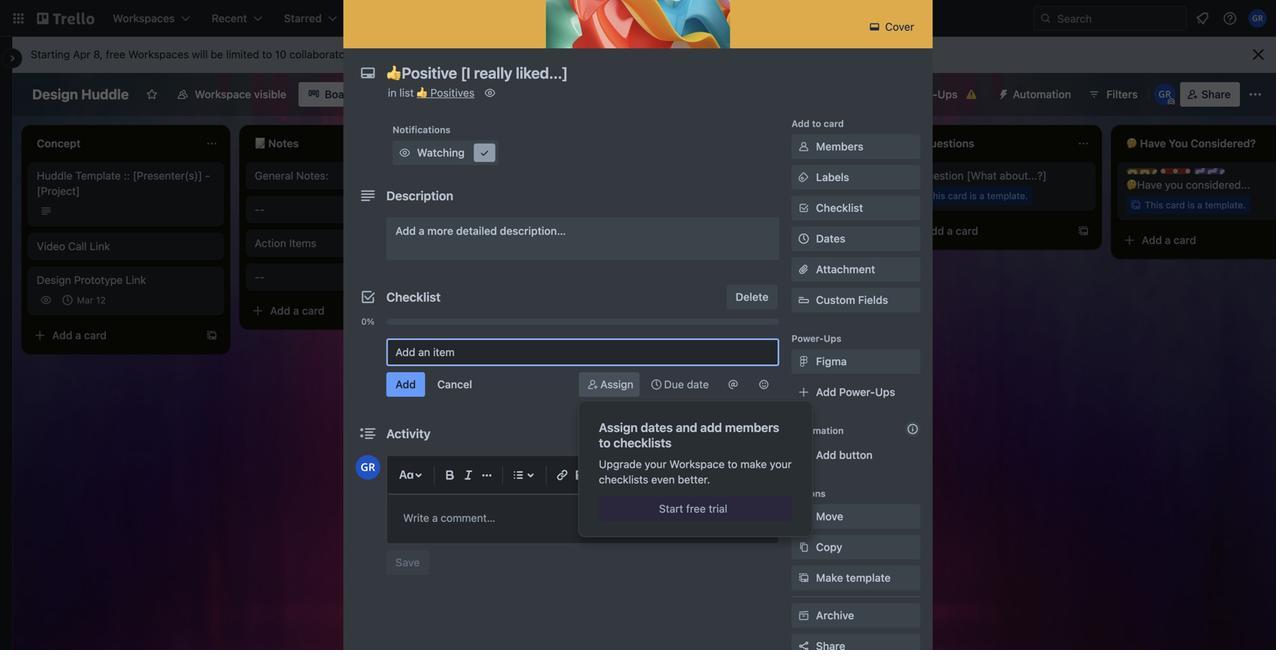 Task type: describe. For each thing, give the bounding box(es) containing it.
action items
[[255, 237, 317, 250]]

add a card button down [what
[[900, 219, 1069, 243]]

1 horizontal spatial ups
[[876, 386, 896, 398]]

sm image right date
[[726, 377, 741, 392]]

due
[[665, 378, 684, 391]]

cancel link
[[428, 372, 482, 397]]

1 vertical spatial ups
[[824, 333, 842, 344]]

be
[[211, 48, 223, 61]]

about
[[419, 48, 448, 61]]

trial
[[709, 503, 728, 515]]

mar
[[77, 295, 93, 306]]

make template link
[[792, 566, 921, 590]]

2 horizontal spatial this
[[1146, 200, 1164, 210]]

will
[[192, 48, 208, 61]]

archive
[[817, 609, 855, 622]]

make
[[817, 572, 844, 584]]

design for design prototype link
[[37, 274, 71, 286]]

sm image inside make template link
[[797, 570, 812, 586]]

learn
[[361, 48, 388, 61]]

lists image
[[509, 466, 528, 484]]

assign for assign
[[601, 378, 634, 391]]

cancel
[[438, 378, 472, 391]]

add a card button down really
[[464, 333, 633, 358]]

[what
[[967, 169, 997, 182]]

color: yellow, title: none image
[[1127, 168, 1158, 174]]

you
[[1166, 179, 1184, 191]]

::
[[124, 169, 130, 182]]

huddle inside board name text field
[[81, 86, 129, 102]]

color: red, title: none image
[[1161, 168, 1192, 174]]

sure
[[790, 169, 811, 182]]

add a card for add a card button below really
[[488, 339, 543, 351]]

a down [what
[[980, 190, 985, 201]]

sm image for due date link
[[649, 377, 665, 392]]

save
[[396, 556, 420, 569]]

👍 positives link
[[417, 86, 475, 99]]

starting apr 8, free workspaces will be limited to 10 collaborators. learn more about collaborator limits
[[31, 48, 540, 61]]

link for video call link
[[90, 240, 110, 253]]

notes:
[[296, 169, 329, 182]]

👎negative
[[691, 169, 746, 182]]

apr
[[73, 48, 91, 61]]

activity
[[387, 427, 431, 441]]

star or unstar board image
[[146, 88, 158, 101]]

Mar 12 checkbox
[[58, 291, 110, 309]]

add down the action items
[[270, 304, 291, 317]]

🙋question [what about...?]
[[909, 169, 1047, 182]]

link image
[[553, 466, 572, 484]]

figma
[[817, 355, 847, 368]]

1 horizontal spatial is
[[970, 190, 977, 201]]

delete
[[736, 291, 769, 303]]

sm image inside watching button
[[477, 145, 493, 160]]

copy
[[817, 541, 843, 554]]

add a card for add a card button underneath 12
[[52, 329, 107, 342]]

general
[[255, 169, 293, 182]]

add a more detailed description…
[[396, 225, 566, 237]]

sm image inside members link
[[797, 139, 812, 154]]

power- inside button
[[902, 88, 938, 101]]

Add an item text field
[[387, 339, 780, 366]]

checklist inside button
[[817, 202, 864, 214]]

2 horizontal spatial this card is a template.
[[1146, 200, 1247, 210]]

make template
[[817, 572, 891, 584]]

design for design huddle
[[32, 86, 78, 102]]

add down description
[[396, 225, 416, 237]]

1 your from the left
[[645, 458, 667, 471]]

add
[[701, 420, 722, 435]]

👍
[[417, 86, 428, 99]]

board link
[[299, 82, 364, 107]]

liked...]
[[564, 305, 601, 318]]

general notes:
[[255, 169, 329, 182]]

Search field
[[1053, 7, 1187, 30]]

cover
[[883, 20, 915, 33]]

limited
[[226, 48, 259, 61]]

search image
[[1040, 12, 1053, 25]]

cover link
[[863, 15, 924, 39]]

assign link
[[579, 372, 640, 397]]

attach and insert link image
[[729, 468, 744, 483]]

sm image up 'members'
[[757, 377, 772, 392]]

add a card button down action items link
[[246, 299, 415, 323]]

[project]
[[37, 185, 80, 197]]

Board name text field
[[25, 82, 137, 107]]

considered...
[[1187, 179, 1251, 191]]

button
[[840, 449, 873, 461]]

template
[[846, 572, 891, 584]]

in
[[388, 86, 397, 99]]

design prototype link link
[[37, 273, 215, 288]]

really
[[535, 305, 562, 318]]

show details
[[705, 427, 769, 440]]

1 vertical spatial automation
[[792, 425, 844, 436]]

👎negative [i'm not sure about...] link
[[691, 168, 869, 183]]

0 horizontal spatial more
[[391, 48, 417, 61]]

custom fields button
[[792, 293, 921, 308]]

sm image for cover link
[[867, 19, 883, 35]]

color: purple, title: none image
[[1195, 168, 1225, 174]]

add a card for add a card button below action items link
[[270, 304, 325, 317]]

list
[[400, 86, 414, 99]]

attachment button
[[792, 257, 921, 282]]

🤔have you considered...
[[1127, 179, 1251, 191]]

detailed
[[456, 225, 497, 237]]

details
[[735, 427, 769, 440]]

add power-ups
[[817, 386, 896, 398]]

move link
[[792, 504, 921, 529]]

free inside button
[[687, 503, 706, 515]]

add up sure
[[792, 118, 810, 129]]

automation button
[[992, 82, 1081, 107]]

0 horizontal spatial checklist
[[387, 290, 441, 304]]

sm image right positives
[[483, 85, 498, 101]]

2 horizontal spatial template.
[[1206, 200, 1247, 210]]

dates button
[[792, 226, 921, 251]]

👍positive [i really liked...] link
[[473, 304, 651, 319]]

add button
[[817, 449, 873, 461]]

description
[[387, 188, 454, 203]]

add inside button
[[817, 449, 837, 461]]

start
[[659, 503, 684, 515]]

0 notifications image
[[1194, 9, 1212, 28]]

to left 10 on the top left of page
[[262, 48, 272, 61]]

10
[[275, 48, 287, 61]]

show menu image
[[1248, 87, 1264, 102]]

add a card button down 🤔have you considered... link
[[1118, 228, 1277, 253]]

sm image inside automation button
[[992, 82, 1013, 104]]

members
[[817, 140, 864, 153]]

2 -- from the top
[[255, 271, 265, 283]]

bold ⌘b image
[[441, 466, 460, 484]]

huddle template :: [presenter(s)] - [project]
[[37, 169, 210, 197]]

a down 🤔have you considered... link
[[1198, 200, 1203, 210]]

due date link
[[643, 372, 717, 397]]

labels
[[817, 171, 850, 183]]

assign for assign dates and add members to checklists upgrade your workspace to make your checklists even better.
[[599, 420, 638, 435]]

image image
[[572, 466, 590, 484]]

add down 👍positive
[[488, 339, 509, 351]]

0 horizontal spatial greg robinson (gregrobinson96) image
[[356, 455, 380, 480]]

template
[[75, 169, 121, 182]]

upgrade
[[599, 458, 642, 471]]

[i'm
[[749, 169, 768, 182]]

members
[[725, 420, 780, 435]]



Task type: locate. For each thing, give the bounding box(es) containing it.
to up members
[[812, 118, 822, 129]]

template.
[[770, 190, 810, 201], [988, 190, 1029, 201], [1206, 200, 1247, 210]]

0 horizontal spatial template.
[[770, 190, 810, 201]]

0 vertical spatial -- link
[[255, 202, 433, 217]]

your
[[645, 458, 667, 471], [770, 458, 792, 471]]

1 -- from the top
[[255, 203, 265, 216]]

0 vertical spatial power-ups
[[902, 88, 958, 101]]

link inside the design prototype link link
[[126, 274, 146, 286]]

visible
[[254, 88, 287, 101]]

0 vertical spatial free
[[106, 48, 125, 61]]

greg robinson (gregrobinson96) image left text styles icon
[[356, 455, 380, 480]]

huddle down 8,
[[81, 86, 129, 102]]

primary element
[[0, 0, 1277, 37]]

1 horizontal spatial greg robinson (gregrobinson96) image
[[1249, 9, 1268, 28]]

italic ⌘i image
[[460, 466, 478, 484]]

0 horizontal spatial your
[[645, 458, 667, 471]]

this card is a template. down 🤔have you considered... link
[[1146, 200, 1247, 210]]

0 vertical spatial --
[[255, 203, 265, 216]]

1 vertical spatial huddle
[[37, 169, 72, 182]]

2 horizontal spatial power-
[[902, 88, 938, 101]]

1 vertical spatial assign
[[599, 420, 638, 435]]

0 vertical spatial ups
[[938, 88, 958, 101]]

0 horizontal spatial is
[[752, 190, 759, 201]]

dates
[[641, 420, 673, 435]]

👍positive [i really liked...]
[[473, 305, 601, 318]]

0 vertical spatial workspace
[[195, 88, 251, 101]]

0 vertical spatial more
[[391, 48, 417, 61]]

create from template… image for add a card button underneath 12
[[206, 329, 218, 342]]

assign inside assign dates and add members to checklists upgrade your workspace to make your checklists even better.
[[599, 420, 638, 435]]

add down figma
[[817, 386, 837, 398]]

0 horizontal spatial link
[[90, 240, 110, 253]]

call
[[68, 240, 87, 253]]

1 horizontal spatial free
[[687, 503, 706, 515]]

collaborators.
[[290, 48, 358, 61]]

show
[[705, 427, 732, 440]]

board
[[325, 88, 355, 101]]

0 horizontal spatial ups
[[824, 333, 842, 344]]

make
[[741, 458, 767, 471]]

checklists
[[614, 436, 672, 450], [599, 473, 649, 486]]

sm image inside archive link
[[797, 608, 812, 623]]

1 vertical spatial workspace
[[670, 458, 725, 471]]

prototype
[[74, 274, 123, 286]]

a
[[762, 190, 767, 201], [980, 190, 985, 201], [1198, 200, 1203, 210], [419, 225, 425, 237], [947, 225, 953, 237], [1166, 234, 1171, 246], [293, 304, 299, 317], [75, 329, 81, 342], [511, 339, 517, 351]]

1 horizontal spatial your
[[770, 458, 792, 471]]

0 horizontal spatial huddle
[[37, 169, 72, 182]]

workspace up better. at the right bottom
[[670, 458, 725, 471]]

is down 🤔have you considered...
[[1188, 200, 1195, 210]]

editor toolbar toolbar
[[394, 463, 772, 488]]

about...]
[[814, 169, 856, 182]]

design inside board name text field
[[32, 86, 78, 102]]

members link
[[792, 134, 921, 159]]

2 -- link from the top
[[255, 269, 433, 285]]

workspace
[[195, 88, 251, 101], [670, 458, 725, 471]]

template. down 👎negative [i'm not sure about...] link
[[770, 190, 810, 201]]

fields
[[859, 294, 889, 306]]

sm image inside 'assign' link
[[585, 377, 601, 392]]

[presenter(s)]
[[133, 169, 202, 182]]

Main content area, start typing to enter text. text field
[[403, 509, 763, 527]]

0%
[[362, 317, 375, 327]]

sm image inside the copy link
[[797, 540, 812, 555]]

items
[[289, 237, 317, 250]]

add a card button down 12
[[28, 323, 197, 348]]

add a card for add a card button under 🤔have you considered... link
[[1142, 234, 1197, 246]]

1 vertical spatial greg robinson (gregrobinson96) image
[[356, 455, 380, 480]]

automation up add button
[[792, 425, 844, 436]]

👍positive
[[473, 305, 522, 318]]

add a card down the items
[[270, 304, 325, 317]]

1 vertical spatial power-
[[792, 333, 824, 344]]

start free trial button
[[599, 497, 793, 521]]

0 vertical spatial assign
[[601, 378, 634, 391]]

sm image inside watching button
[[397, 145, 413, 160]]

huddle template :: [presenter(s)] - [project] link
[[37, 168, 215, 199]]

a down the items
[[293, 304, 299, 317]]

link down video call link link
[[126, 274, 146, 286]]

video
[[37, 240, 65, 253]]

1 vertical spatial more
[[428, 225, 454, 237]]

this card is a template. down [i'm
[[709, 190, 810, 201]]

🙋question
[[909, 169, 964, 182]]

action
[[255, 237, 286, 250]]

actions
[[792, 488, 826, 499]]

video call link link
[[37, 239, 215, 254]]

1 horizontal spatial power-
[[840, 386, 876, 398]]

free right 8,
[[106, 48, 125, 61]]

-- link down action items link
[[255, 269, 433, 285]]

to up upgrade on the bottom of the page
[[599, 436, 611, 450]]

copy link
[[792, 535, 921, 560]]

assign dates and add members to checklists upgrade your workspace to make your checklists even better.
[[599, 420, 792, 486]]

power-ups up figma
[[792, 333, 842, 344]]

workspace down be
[[195, 88, 251, 101]]

sm image left archive
[[797, 608, 812, 623]]

1 vertical spatial --
[[255, 271, 265, 283]]

link right call
[[90, 240, 110, 253]]

1 horizontal spatial workspace
[[670, 458, 725, 471]]

ups
[[938, 88, 958, 101], [824, 333, 842, 344], [876, 386, 896, 398]]

create from template… image for add a card button below action items link
[[424, 305, 436, 317]]

0 vertical spatial automation
[[1013, 88, 1072, 101]]

0 horizontal spatial workspace
[[195, 88, 251, 101]]

None submit
[[387, 372, 425, 397]]

sm image inside labels link
[[797, 170, 812, 185]]

workspace visible
[[195, 88, 287, 101]]

add button button
[[792, 443, 921, 468]]

mar 12
[[77, 295, 106, 306]]

power-ups down cover
[[902, 88, 958, 101]]

due date
[[665, 378, 709, 391]]

ups inside button
[[938, 88, 958, 101]]

dates
[[817, 232, 846, 245]]

add down 🤔have
[[1142, 234, 1163, 246]]

sm image left make
[[797, 570, 812, 586]]

0 horizontal spatial this
[[709, 190, 728, 201]]

sm image down notifications at the left of page
[[397, 145, 413, 160]]

is down '🙋question [what about...?]'
[[970, 190, 977, 201]]

2 your from the left
[[770, 458, 792, 471]]

link inside video call link link
[[90, 240, 110, 253]]

more right "learn"
[[391, 48, 417, 61]]

0 vertical spatial greg robinson (gregrobinson96) image
[[1249, 9, 1268, 28]]

share
[[1202, 88, 1232, 101]]

sm image right power-ups button
[[992, 82, 1013, 104]]

open information menu image
[[1223, 11, 1238, 26]]

checklists down the dates
[[614, 436, 672, 450]]

template. down 🙋question [what about...?] link on the top right of page
[[988, 190, 1029, 201]]

even
[[652, 473, 675, 486]]

description…
[[500, 225, 566, 237]]

power- down figma
[[840, 386, 876, 398]]

workspace inside button
[[195, 88, 251, 101]]

a down 👍positive
[[511, 339, 517, 351]]

1 vertical spatial checklists
[[599, 473, 649, 486]]

add down 🙋question
[[924, 225, 945, 237]]

add a card for add a card button below [what
[[924, 225, 979, 237]]

not
[[771, 169, 787, 182]]

power- down cover
[[902, 88, 938, 101]]

2 vertical spatial ups
[[876, 386, 896, 398]]

date
[[687, 378, 709, 391]]

this down 🤔have
[[1146, 200, 1164, 210]]

free left trial
[[687, 503, 706, 515]]

add a card down [i
[[488, 339, 543, 351]]

a down you at the top right of the page
[[1166, 234, 1171, 246]]

greg robinson (gregrobinson96) image
[[1155, 84, 1176, 105]]

1 vertical spatial link
[[126, 274, 146, 286]]

text styles image
[[397, 466, 416, 484]]

sm image
[[867, 19, 883, 35], [477, 145, 493, 160], [649, 377, 665, 392], [797, 540, 812, 555]]

a down [i'm
[[762, 190, 767, 201]]

huddle up [project]
[[37, 169, 72, 182]]

0 horizontal spatial power-ups
[[792, 333, 842, 344]]

2 horizontal spatial ups
[[938, 88, 958, 101]]

1 vertical spatial checklist
[[387, 290, 441, 304]]

None text field
[[379, 59, 886, 87]]

create from template… image for add a card button below [what
[[1078, 225, 1090, 237]]

1 vertical spatial free
[[687, 503, 706, 515]]

to left make
[[728, 458, 738, 471]]

is down [i'm
[[752, 190, 759, 201]]

automation
[[1013, 88, 1072, 101], [792, 425, 844, 436]]

a down 🙋question
[[947, 225, 953, 237]]

👎negative [i'm not sure about...]
[[691, 169, 856, 182]]

1 horizontal spatial template.
[[988, 190, 1029, 201]]

power-ups
[[902, 88, 958, 101], [792, 333, 842, 344]]

workspace inside assign dates and add members to checklists upgrade your workspace to make your checklists even better.
[[670, 458, 725, 471]]

assign up upgrade on the bottom of the page
[[599, 420, 638, 435]]

automation inside button
[[1013, 88, 1072, 101]]

sm image for the copy link
[[797, 540, 812, 555]]

assign down add an item text box
[[601, 378, 634, 391]]

labels link
[[792, 165, 921, 190]]

0 vertical spatial power-
[[902, 88, 938, 101]]

0 vertical spatial checklists
[[614, 436, 672, 450]]

sm image right not
[[797, 170, 812, 185]]

add a card down you at the top right of the page
[[1142, 234, 1197, 246]]

power- up figma
[[792, 333, 824, 344]]

sm image
[[992, 82, 1013, 104], [483, 85, 498, 101], [797, 139, 812, 154], [397, 145, 413, 160], [797, 170, 812, 185], [797, 354, 812, 369], [585, 377, 601, 392], [726, 377, 741, 392], [757, 377, 772, 392], [797, 570, 812, 586], [797, 608, 812, 623]]

0 vertical spatial link
[[90, 240, 110, 253]]

1 horizontal spatial huddle
[[81, 86, 129, 102]]

workspaces
[[128, 48, 189, 61]]

your up even
[[645, 458, 667, 471]]

1 horizontal spatial more
[[428, 225, 454, 237]]

checklists down upgrade on the bottom of the page
[[599, 473, 649, 486]]

8,
[[93, 48, 103, 61]]

0 vertical spatial design
[[32, 86, 78, 102]]

1 horizontal spatial this
[[927, 190, 946, 201]]

create from template… image for add a card button below really
[[642, 339, 654, 351]]

share button
[[1181, 82, 1241, 107]]

0 horizontal spatial automation
[[792, 425, 844, 436]]

learn more about collaborator limits link
[[361, 48, 540, 61]]

1 vertical spatial power-ups
[[792, 333, 842, 344]]

sm image down add to card at the top of the page
[[797, 139, 812, 154]]

1 vertical spatial design
[[37, 274, 71, 286]]

0 horizontal spatial power-
[[792, 333, 824, 344]]

collaborator
[[451, 48, 510, 61]]

-- link down 'general notes:' link
[[255, 202, 433, 217]]

workspace visible button
[[167, 82, 296, 107]]

more formatting image
[[478, 466, 496, 484]]

free
[[106, 48, 125, 61], [687, 503, 706, 515]]

1 horizontal spatial automation
[[1013, 88, 1072, 101]]

more left "detailed"
[[428, 225, 454, 237]]

-- down action
[[255, 271, 265, 283]]

0 vertical spatial checklist
[[817, 202, 864, 214]]

-- up action
[[255, 203, 265, 216]]

in list 👍 positives
[[388, 86, 475, 99]]

add to card
[[792, 118, 844, 129]]

2 horizontal spatial is
[[1188, 200, 1195, 210]]

design down video
[[37, 274, 71, 286]]

1 vertical spatial -- link
[[255, 269, 433, 285]]

2 vertical spatial power-
[[840, 386, 876, 398]]

save button
[[387, 550, 429, 575]]

power-ups button
[[871, 82, 989, 107]]

🤔have
[[1127, 179, 1163, 191]]

add a card down 🙋question
[[924, 225, 979, 237]]

watching button
[[393, 141, 499, 165]]

0 horizontal spatial free
[[106, 48, 125, 61]]

🙋question [what about...?] link
[[909, 168, 1087, 183]]

sm image down add an item text box
[[585, 377, 601, 392]]

custom fields
[[817, 294, 889, 306]]

design huddle
[[32, 86, 129, 102]]

this down 🙋question
[[927, 190, 946, 201]]

0 vertical spatial huddle
[[81, 86, 129, 102]]

delete link
[[727, 285, 778, 309]]

power-ups inside button
[[902, 88, 958, 101]]

your right open help dialog image
[[770, 458, 792, 471]]

create from template… image
[[860, 225, 872, 237], [1078, 225, 1090, 237], [424, 305, 436, 317], [206, 329, 218, 342], [642, 339, 654, 351]]

design down starting
[[32, 86, 78, 102]]

1 horizontal spatial link
[[126, 274, 146, 286]]

greg robinson (gregrobinson96) image right open information menu icon
[[1249, 9, 1268, 28]]

add left button
[[817, 449, 837, 461]]

1 horizontal spatial checklist
[[817, 202, 864, 214]]

show details link
[[695, 422, 778, 446]]

a down description
[[419, 225, 425, 237]]

huddle inside huddle template :: [presenter(s)] - [project]
[[37, 169, 72, 182]]

sm image inside due date link
[[649, 377, 665, 392]]

link for design prototype link
[[126, 274, 146, 286]]

move
[[817, 510, 844, 523]]

design prototype link
[[37, 274, 146, 286]]

start free trial
[[659, 503, 728, 515]]

sm image left figma
[[797, 354, 812, 369]]

assign
[[601, 378, 634, 391], [599, 420, 638, 435]]

automation left filters button
[[1013, 88, 1072, 101]]

- inside huddle template :: [presenter(s)] - [project]
[[205, 169, 210, 182]]

greg robinson (gregrobinson96) image
[[1249, 9, 1268, 28], [356, 455, 380, 480]]

filters button
[[1084, 82, 1143, 107]]

open help dialog image
[[751, 466, 769, 484]]

action items link
[[255, 236, 433, 251]]

notifications
[[393, 124, 451, 135]]

sm image inside cover link
[[867, 19, 883, 35]]

1 horizontal spatial power-ups
[[902, 88, 958, 101]]

this
[[709, 190, 728, 201], [927, 190, 946, 201], [1146, 200, 1164, 210]]

add a card down mar 12 checkbox
[[52, 329, 107, 342]]

1 -- link from the top
[[255, 202, 433, 217]]

filters
[[1107, 88, 1138, 101]]

0 horizontal spatial this card is a template.
[[709, 190, 810, 201]]

1 horizontal spatial this card is a template.
[[927, 190, 1029, 201]]

this down 👎negative
[[709, 190, 728, 201]]

checklist
[[817, 202, 864, 214], [387, 290, 441, 304]]

add down mar 12 checkbox
[[52, 329, 72, 342]]

this card is a template. down '🙋question [what about...?]'
[[927, 190, 1029, 201]]

video call link
[[37, 240, 110, 253]]

a down mar 12 checkbox
[[75, 329, 81, 342]]

template. down considered...
[[1206, 200, 1247, 210]]



Task type: vqa. For each thing, say whether or not it's contained in the screenshot.
rule
no



